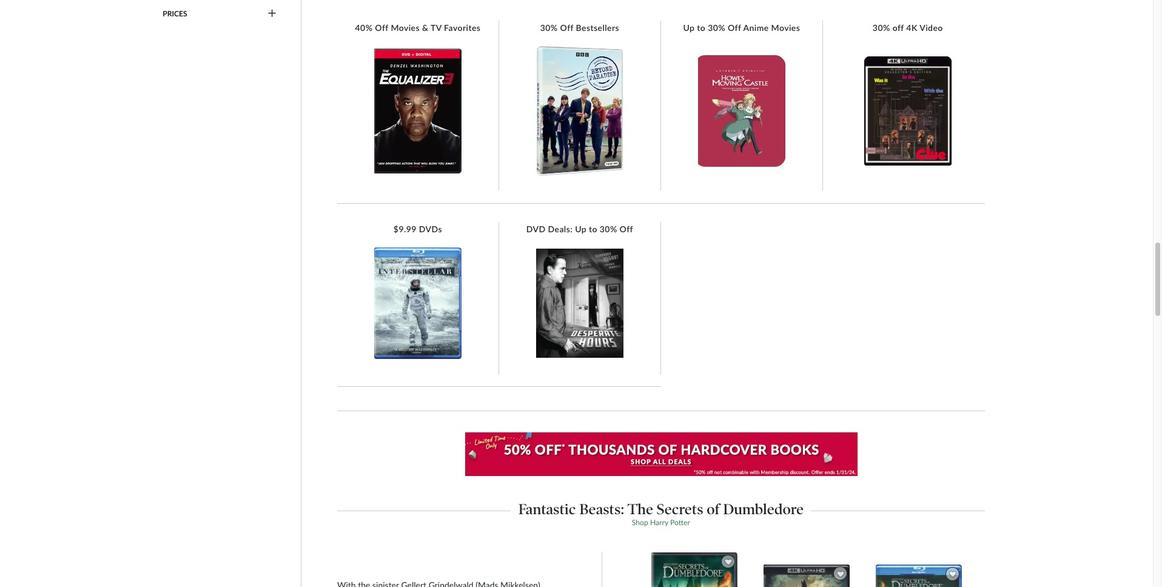 Task type: locate. For each thing, give the bounding box(es) containing it.
shop
[[632, 518, 648, 527]]

dvd
[[526, 224, 546, 234]]

30% right deals:
[[600, 224, 617, 234]]

movies left &
[[391, 22, 420, 33]]

0 vertical spatial to
[[697, 22, 706, 33]]

30% off bestsellers link
[[534, 22, 625, 33]]

favorites
[[444, 22, 481, 33]]

dvds
[[419, 224, 442, 234]]

up to 30% off anime movies
[[683, 22, 800, 33]]

30%
[[540, 22, 558, 33], [708, 22, 725, 33], [873, 22, 890, 33], [600, 224, 617, 234]]

up
[[683, 22, 695, 33], [575, 224, 587, 234]]

advertisement element
[[337, 432, 985, 476]]

dvd deals: up to 30% off
[[526, 224, 633, 234]]

of
[[707, 500, 720, 518]]

$9.99
[[394, 224, 417, 234]]

0 horizontal spatial up
[[575, 224, 587, 234]]

harry
[[650, 518, 668, 527]]

40%
[[355, 22, 373, 33]]

fantastic
[[518, 500, 576, 518]]

dvd deals: up to 30% off link
[[520, 224, 639, 234]]

0 horizontal spatial movies
[[391, 22, 420, 33]]

1 horizontal spatial to
[[697, 22, 706, 33]]

plus image
[[268, 9, 276, 19]]

bestsellers
[[576, 22, 619, 33]]

1 horizontal spatial movies
[[771, 22, 800, 33]]

dumbledore
[[723, 500, 804, 518]]

30% off bestsellers
[[540, 22, 619, 33]]

$9.99 dvds
[[394, 224, 442, 234]]

to left "anime"
[[697, 22, 706, 33]]

30% left off
[[873, 22, 890, 33]]

anime
[[743, 22, 769, 33]]

to right deals:
[[589, 224, 597, 234]]

off
[[375, 22, 388, 33], [560, 22, 574, 33], [728, 22, 741, 33], [620, 224, 633, 234]]

0 vertical spatial up
[[683, 22, 695, 33]]

40% off movies & tv favorites image
[[374, 49, 462, 173]]

movies right "anime"
[[771, 22, 800, 33]]

1 vertical spatial up
[[575, 224, 587, 234]]

movies
[[391, 22, 420, 33], [771, 22, 800, 33]]

to
[[697, 22, 706, 33], [589, 224, 597, 234]]

1 vertical spatial to
[[589, 224, 597, 234]]



Task type: vqa. For each thing, say whether or not it's contained in the screenshot.
topmost "Not in Stock at My Store"
no



Task type: describe. For each thing, give the bounding box(es) containing it.
the
[[628, 500, 653, 518]]

up to 30% off anime movies link
[[677, 22, 806, 33]]

$9.99 dvds link
[[387, 224, 448, 234]]

30% off 4k video image
[[864, 56, 952, 166]]

&
[[422, 22, 428, 33]]

30% off 4k video
[[873, 22, 943, 33]]

video
[[920, 22, 943, 33]]

30% off bestsellers image
[[536, 46, 623, 176]]

up to 30% off anime movies image
[[698, 55, 785, 167]]

off
[[893, 22, 904, 33]]

fantastic beasts: the secrets of dumbledore image
[[651, 552, 738, 587]]

potter
[[670, 518, 690, 527]]

40% off movies & tv favorites link
[[349, 22, 487, 33]]

30% left "bestsellers" on the top
[[540, 22, 558, 33]]

2 movies from the left
[[771, 22, 800, 33]]

0 horizontal spatial to
[[589, 224, 597, 234]]

30% left "anime"
[[708, 22, 725, 33]]

$9.99 dvds image
[[374, 247, 462, 359]]

tv
[[431, 22, 442, 33]]

beasts:
[[579, 500, 624, 518]]

deals:
[[548, 224, 573, 234]]

1 horizontal spatial up
[[683, 22, 695, 33]]

dvd deals: up to 30% off image
[[536, 248, 623, 358]]

fantastic beasts: the secrets of dumbledore shop harry potter
[[518, 500, 804, 527]]

30% off 4k video link
[[867, 22, 949, 33]]

prices button
[[162, 9, 277, 19]]

40% off movies & tv favorites
[[355, 22, 481, 33]]

1 movies from the left
[[391, 22, 420, 33]]

prices
[[163, 9, 187, 18]]

fantastic beasts: the secrets of dumbledore [blu-ray] image
[[875, 564, 962, 587]]

4k
[[906, 22, 918, 33]]

secrets
[[657, 500, 703, 518]]

shop harry potter link
[[632, 518, 690, 527]]

fantastic beasts: the secrets of dumbledore [4k ultra hd blu-ray/blu-ray] image
[[763, 564, 850, 587]]



